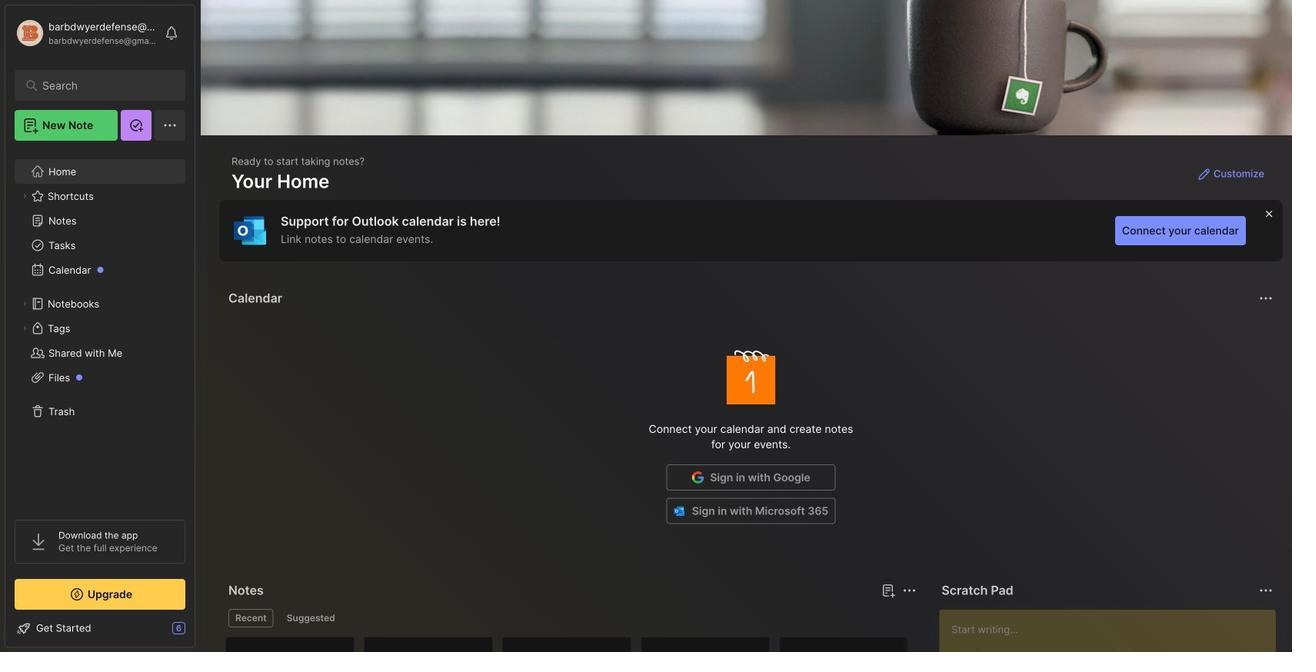 Task type: vqa. For each thing, say whether or not it's contained in the screenshot.
2nd the Nov 7 from the right
no



Task type: locate. For each thing, give the bounding box(es) containing it.
tree
[[5, 150, 195, 506]]

0 horizontal spatial tab
[[228, 609, 274, 628]]

tab list
[[228, 609, 914, 628]]

row group
[[225, 637, 918, 652]]

expand tags image
[[20, 324, 29, 333]]

More actions field
[[1255, 288, 1277, 309], [899, 580, 920, 602]]

tree inside main element
[[5, 150, 195, 506]]

0 horizontal spatial more actions field
[[899, 580, 920, 602]]

1 vertical spatial more actions field
[[899, 580, 920, 602]]

Start writing… text field
[[952, 610, 1275, 652]]

Help and Learning task checklist field
[[5, 616, 195, 641]]

None search field
[[42, 76, 165, 95]]

tab
[[228, 609, 274, 628], [280, 609, 342, 628]]

1 horizontal spatial tab
[[280, 609, 342, 628]]

0 vertical spatial more actions field
[[1255, 288, 1277, 309]]

2 tab from the left
[[280, 609, 342, 628]]

click to collapse image
[[194, 624, 206, 642]]



Task type: describe. For each thing, give the bounding box(es) containing it.
expand notebooks image
[[20, 299, 29, 308]]

1 horizontal spatial more actions field
[[1255, 288, 1277, 309]]

more actions image
[[900, 582, 919, 600]]

Search text field
[[42, 78, 165, 93]]

1 tab from the left
[[228, 609, 274, 628]]

main element
[[0, 0, 200, 652]]

Account field
[[15, 18, 157, 48]]

none search field inside main element
[[42, 76, 165, 95]]



